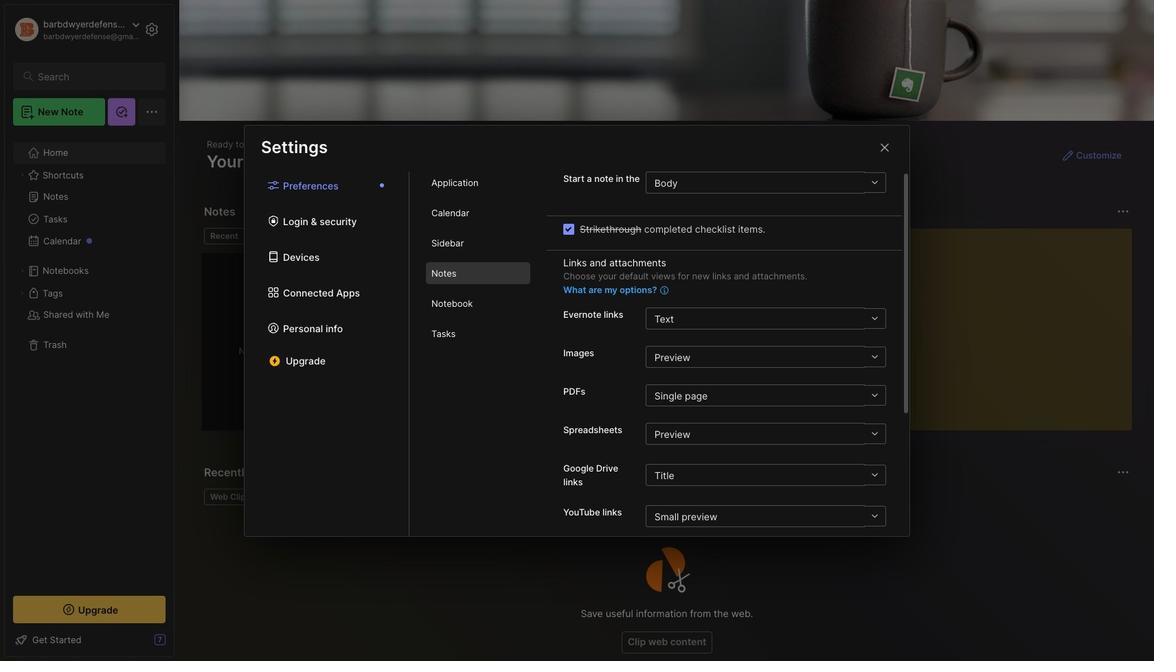Task type: vqa. For each thing, say whether or not it's contained in the screenshot.
THE "CHOOSE DEFAULT VIEW OPTION FOR SPREADSHEETS" field
yes



Task type: describe. For each thing, give the bounding box(es) containing it.
main element
[[0, 0, 179, 662]]

none search field inside "main" element
[[38, 68, 153, 85]]

Search text field
[[38, 70, 153, 83]]

Choose default view option for YouTube links field
[[646, 506, 886, 528]]

close image
[[877, 139, 893, 156]]

Choose default view option for Evernote links field
[[646, 308, 886, 330]]

tree inside "main" element
[[5, 134, 174, 584]]



Task type: locate. For each thing, give the bounding box(es) containing it.
Choose default view option for Images field
[[646, 346, 886, 368]]

None search field
[[38, 68, 153, 85]]

Choose default view option for Spreadsheets field
[[646, 423, 886, 445]]

expand tags image
[[18, 289, 26, 298]]

settings image
[[144, 21, 160, 38]]

Start writing… text field
[[845, 229, 1132, 420]]

tree
[[5, 134, 174, 584]]

tab list
[[245, 172, 410, 536], [410, 172, 547, 536], [204, 228, 812, 245]]

Choose default view option for Google Drive links field
[[646, 465, 886, 487]]

Choose default view option for PDFs field
[[646, 385, 886, 407]]

expand notebooks image
[[18, 267, 26, 276]]

tab
[[426, 172, 531, 194], [426, 202, 531, 224], [204, 228, 244, 245], [250, 228, 306, 245], [426, 232, 531, 254], [426, 263, 531, 284], [426, 293, 531, 315], [426, 323, 531, 345], [204, 489, 257, 506]]

Start a new note in the body or title. field
[[646, 172, 886, 194]]

Select30 checkbox
[[564, 224, 575, 235]]



